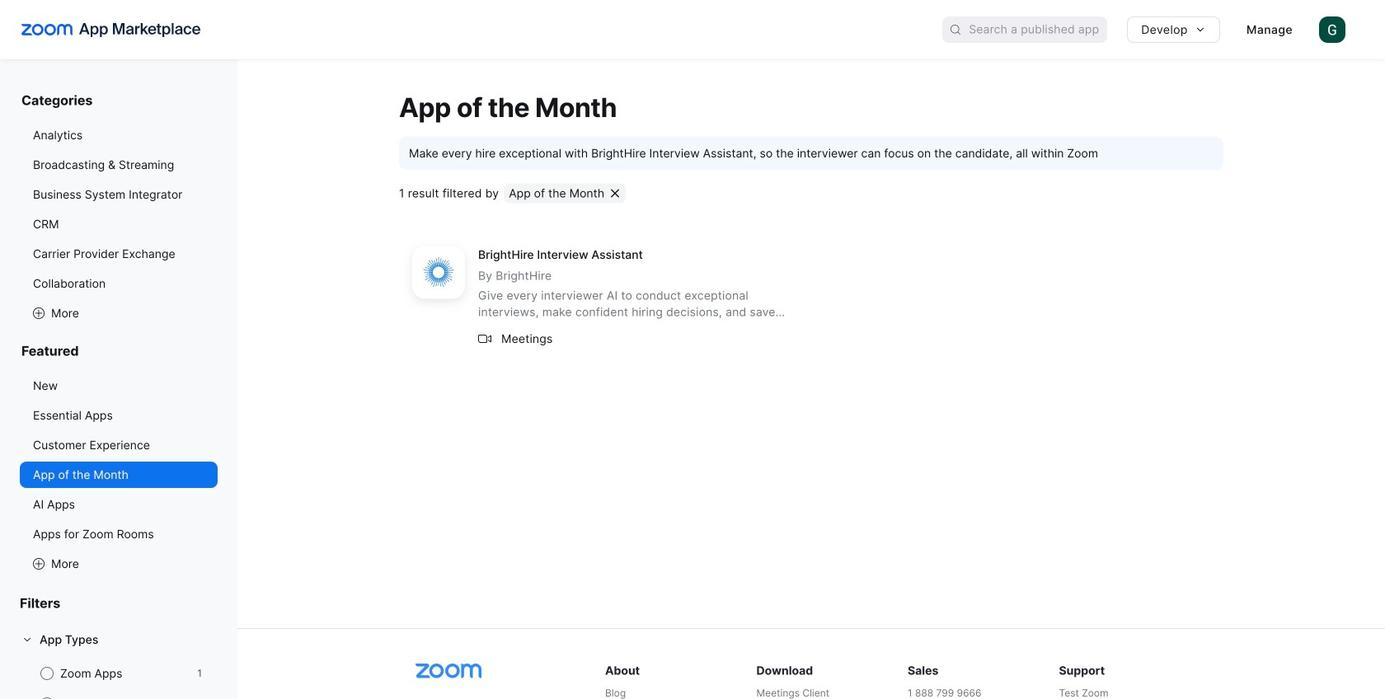Task type: locate. For each thing, give the bounding box(es) containing it.
banner
[[0, 0, 1385, 59]]

Search text field
[[969, 18, 1107, 42]]

search a published app element
[[943, 16, 1107, 43]]



Task type: vqa. For each thing, say whether or not it's contained in the screenshot.
Search a published app element
yes



